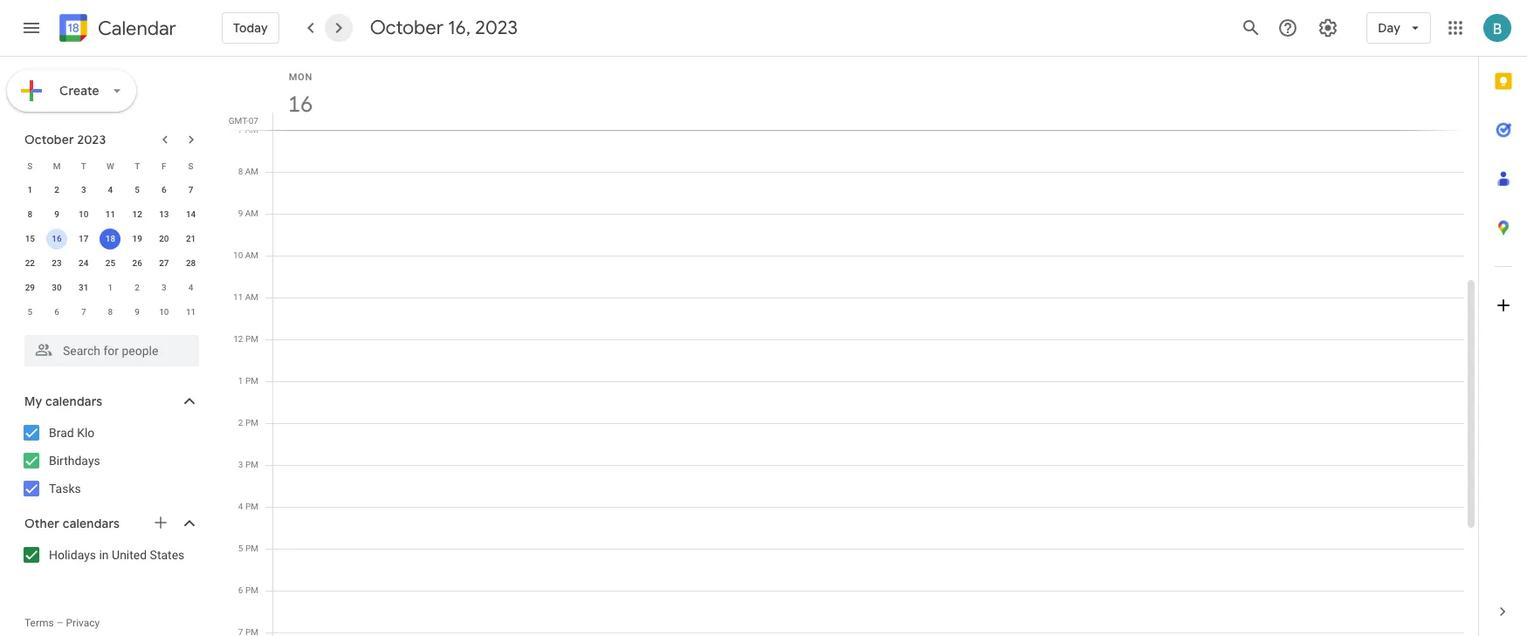 Task type: describe. For each thing, give the bounding box(es) containing it.
23
[[52, 259, 62, 268]]

row containing 5
[[17, 300, 204, 325]]

16 cell
[[43, 227, 70, 252]]

november 9 element
[[127, 302, 148, 323]]

17 element
[[73, 229, 94, 250]]

29 element
[[20, 278, 40, 299]]

17
[[79, 234, 89, 244]]

21
[[186, 234, 196, 244]]

25
[[105, 259, 115, 268]]

settings menu image
[[1318, 17, 1339, 38]]

2 s from the left
[[188, 161, 194, 171]]

6 for 6 pm
[[238, 586, 243, 596]]

october for october 16, 2023
[[370, 16, 444, 40]]

my calendars button
[[3, 388, 217, 416]]

26
[[132, 259, 142, 268]]

2 for 2 pm
[[238, 418, 243, 428]]

row containing s
[[17, 154, 204, 178]]

am for 9 am
[[245, 209, 259, 218]]

3 for november 3 element at top
[[162, 283, 167, 293]]

create button
[[7, 70, 136, 112]]

november 4 element
[[180, 278, 201, 299]]

am for 8 am
[[245, 167, 259, 176]]

november 6 element
[[46, 302, 67, 323]]

other
[[24, 516, 60, 532]]

1 for november 1 element
[[108, 283, 113, 293]]

24
[[79, 259, 89, 268]]

13
[[159, 210, 169, 219]]

Search for people text field
[[35, 335, 189, 367]]

16 grid
[[224, 57, 1479, 637]]

main drawer image
[[21, 17, 42, 38]]

16 column header
[[273, 57, 1465, 130]]

16,
[[448, 16, 471, 40]]

8 am
[[238, 167, 259, 176]]

row group containing 1
[[17, 178, 204, 325]]

1 s from the left
[[27, 161, 33, 171]]

20
[[159, 234, 169, 244]]

0 horizontal spatial 4
[[108, 185, 113, 195]]

brad
[[49, 426, 74, 440]]

7 am
[[238, 125, 259, 135]]

calendars for other calendars
[[63, 516, 120, 532]]

monday, october 16 element
[[280, 85, 321, 125]]

in
[[99, 549, 109, 563]]

november 11 element
[[180, 302, 201, 323]]

8 for november 8 element
[[108, 307, 113, 317]]

15
[[25, 234, 35, 244]]

6 for november 6 element on the left
[[54, 307, 59, 317]]

0 horizontal spatial 9
[[54, 210, 59, 219]]

november 3 element
[[154, 278, 175, 299]]

row containing 22
[[17, 252, 204, 276]]

0 vertical spatial 2023
[[475, 16, 518, 40]]

19
[[132, 234, 142, 244]]

birthdays
[[49, 454, 100, 468]]

9 for 9 am
[[238, 209, 243, 218]]

today
[[233, 20, 268, 36]]

october 2023 grid
[[17, 154, 204, 325]]

1 horizontal spatial 5
[[135, 185, 140, 195]]

october 16, 2023
[[370, 16, 518, 40]]

27
[[159, 259, 169, 268]]

4 for november 4 element
[[188, 283, 193, 293]]

brad klo
[[49, 426, 95, 440]]

16 inside mon 16
[[287, 90, 312, 119]]

18 cell
[[97, 227, 124, 252]]

22 element
[[20, 253, 40, 274]]

7 for 7 am
[[238, 125, 243, 135]]

create
[[59, 83, 99, 99]]

pm for 1 pm
[[245, 376, 259, 386]]

pm for 5 pm
[[245, 544, 259, 554]]

am for 10 am
[[245, 251, 259, 260]]

privacy link
[[66, 618, 100, 630]]

5 for 5 pm
[[238, 544, 243, 554]]

f
[[162, 161, 166, 171]]

3 pm
[[238, 460, 259, 470]]

–
[[56, 618, 63, 630]]

privacy
[[66, 618, 100, 630]]

gmt-
[[229, 116, 249, 126]]

november 7 element
[[73, 302, 94, 323]]

10 for 10 am
[[233, 251, 243, 260]]

12 for 12
[[132, 210, 142, 219]]

my
[[24, 394, 42, 410]]

16 element
[[46, 229, 67, 250]]

calendar heading
[[94, 16, 176, 41]]

28 element
[[180, 253, 201, 274]]

5 pm
[[238, 544, 259, 554]]

november 5 element
[[20, 302, 40, 323]]

31 element
[[73, 278, 94, 299]]

21 element
[[180, 229, 201, 250]]

11 for 11 element
[[105, 210, 115, 219]]

pm for 4 pm
[[245, 502, 259, 512]]

november 1 element
[[100, 278, 121, 299]]

0 horizontal spatial 3
[[81, 185, 86, 195]]

0 horizontal spatial 2023
[[77, 132, 106, 148]]

11 for 11 am
[[233, 293, 243, 302]]

am for 7 am
[[245, 125, 259, 135]]

pm for 6 pm
[[245, 586, 259, 596]]



Task type: vqa. For each thing, say whether or not it's contained in the screenshot.
8
yes



Task type: locate. For each thing, give the bounding box(es) containing it.
12 for 12 pm
[[233, 335, 243, 344]]

s
[[27, 161, 33, 171], [188, 161, 194, 171]]

0 vertical spatial calendars
[[45, 394, 102, 410]]

2 am from the top
[[245, 167, 259, 176]]

8 down november 1 element
[[108, 307, 113, 317]]

row
[[17, 154, 204, 178], [17, 178, 204, 203], [17, 203, 204, 227], [17, 227, 204, 252], [17, 252, 204, 276], [17, 276, 204, 300], [17, 300, 204, 325]]

10 for 10 'element'
[[79, 210, 89, 219]]

2
[[54, 185, 59, 195], [135, 283, 140, 293], [238, 418, 243, 428]]

states
[[150, 549, 185, 563]]

2 vertical spatial 2
[[238, 418, 243, 428]]

0 vertical spatial 6
[[162, 185, 167, 195]]

october for october 2023
[[24, 132, 74, 148]]

12
[[132, 210, 142, 219], [233, 335, 243, 344]]

0 horizontal spatial october
[[24, 132, 74, 148]]

1 horizontal spatial 8
[[108, 307, 113, 317]]

6 down f
[[162, 185, 167, 195]]

9 up 16 element
[[54, 210, 59, 219]]

28
[[186, 259, 196, 268]]

4 am from the top
[[245, 251, 259, 260]]

0 vertical spatial 16
[[287, 90, 312, 119]]

1 vertical spatial 2023
[[77, 132, 106, 148]]

11
[[105, 210, 115, 219], [233, 293, 243, 302], [186, 307, 196, 317]]

0 horizontal spatial 5
[[28, 307, 32, 317]]

calendars for my calendars
[[45, 394, 102, 410]]

am down 7 am in the top of the page
[[245, 167, 259, 176]]

pm up 5 pm
[[245, 502, 259, 512]]

16
[[287, 90, 312, 119], [52, 234, 62, 244]]

gmt-07
[[229, 116, 259, 126]]

3 row from the top
[[17, 203, 204, 227]]

1 horizontal spatial october
[[370, 16, 444, 40]]

26 element
[[127, 253, 148, 274]]

7 left 07 on the left of the page
[[238, 125, 243, 135]]

mon 16
[[287, 72, 313, 119]]

my calendars list
[[3, 419, 217, 503]]

8 for 8 am
[[238, 167, 243, 176]]

2 vertical spatial 11
[[186, 307, 196, 317]]

0 horizontal spatial 7
[[81, 307, 86, 317]]

1 horizontal spatial 11
[[186, 307, 196, 317]]

5
[[135, 185, 140, 195], [28, 307, 32, 317], [238, 544, 243, 554]]

2 horizontal spatial 3
[[238, 460, 243, 470]]

3 for 3 pm
[[238, 460, 243, 470]]

8 inside 16 grid
[[238, 167, 243, 176]]

pm up the 4 pm on the bottom of page
[[245, 460, 259, 470]]

31
[[79, 283, 89, 293]]

4 row from the top
[[17, 227, 204, 252]]

pm up 6 pm
[[245, 544, 259, 554]]

5 am from the top
[[245, 293, 259, 302]]

0 vertical spatial 5
[[135, 185, 140, 195]]

5 down 29 element
[[28, 307, 32, 317]]

0 vertical spatial 12
[[132, 210, 142, 219]]

27 element
[[154, 253, 175, 274]]

10 up the 17 at the top left of page
[[79, 210, 89, 219]]

6 pm from the top
[[245, 544, 259, 554]]

2 horizontal spatial 10
[[233, 251, 243, 260]]

0 horizontal spatial 12
[[132, 210, 142, 219]]

2 horizontal spatial 4
[[238, 502, 243, 512]]

10 up 11 am
[[233, 251, 243, 260]]

pm for 12 pm
[[245, 335, 259, 344]]

2 vertical spatial 4
[[238, 502, 243, 512]]

0 horizontal spatial t
[[81, 161, 86, 171]]

2 up 3 pm at the bottom of the page
[[238, 418, 243, 428]]

29
[[25, 283, 35, 293]]

8 down 7 am in the top of the page
[[238, 167, 243, 176]]

12 down 11 am
[[233, 335, 243, 344]]

6 inside grid
[[238, 586, 243, 596]]

2 t from the left
[[135, 161, 140, 171]]

9 down november 2 element
[[135, 307, 140, 317]]

11 down 10 am
[[233, 293, 243, 302]]

0 horizontal spatial 2
[[54, 185, 59, 195]]

row containing 1
[[17, 178, 204, 203]]

1 vertical spatial 7
[[188, 185, 193, 195]]

None search field
[[0, 328, 217, 367]]

30 element
[[46, 278, 67, 299]]

1 vertical spatial 5
[[28, 307, 32, 317]]

3 inside 16 grid
[[238, 460, 243, 470]]

4
[[108, 185, 113, 195], [188, 283, 193, 293], [238, 502, 243, 512]]

4 up 5 pm
[[238, 502, 243, 512]]

12 inside 16 grid
[[233, 335, 243, 344]]

other calendars
[[24, 516, 120, 532]]

1 horizontal spatial s
[[188, 161, 194, 171]]

14 element
[[180, 204, 201, 225]]

1 horizontal spatial t
[[135, 161, 140, 171]]

calendar
[[98, 16, 176, 41]]

0 vertical spatial 2
[[54, 185, 59, 195]]

0 vertical spatial 1
[[28, 185, 32, 195]]

1 horizontal spatial 10
[[159, 307, 169, 317]]

am down 9 am
[[245, 251, 259, 260]]

12 inside row
[[132, 210, 142, 219]]

1 horizontal spatial 16
[[287, 90, 312, 119]]

2 vertical spatial 6
[[238, 586, 243, 596]]

1 horizontal spatial 2023
[[475, 16, 518, 40]]

1 vertical spatial 2
[[135, 283, 140, 293]]

klo
[[77, 426, 95, 440]]

10
[[79, 210, 89, 219], [233, 251, 243, 260], [159, 307, 169, 317]]

22
[[25, 259, 35, 268]]

3 up the 4 pm on the bottom of page
[[238, 460, 243, 470]]

30
[[52, 283, 62, 293]]

my calendars
[[24, 394, 102, 410]]

4 down w at the left top of the page
[[108, 185, 113, 195]]

23 element
[[46, 253, 67, 274]]

row containing 8
[[17, 203, 204, 227]]

tasks
[[49, 482, 81, 496]]

row group
[[17, 178, 204, 325]]

terms link
[[24, 618, 54, 630]]

7
[[238, 125, 243, 135], [188, 185, 193, 195], [81, 307, 86, 317]]

5 inside 16 grid
[[238, 544, 243, 554]]

11 element
[[100, 204, 121, 225]]

18, today element
[[100, 229, 121, 250]]

8 up the "15"
[[28, 210, 32, 219]]

2 horizontal spatial 8
[[238, 167, 243, 176]]

0 vertical spatial 10
[[79, 210, 89, 219]]

1 vertical spatial 16
[[52, 234, 62, 244]]

calendars up in
[[63, 516, 120, 532]]

november 2 element
[[127, 278, 148, 299]]

t
[[81, 161, 86, 171], [135, 161, 140, 171]]

2 down '26' element
[[135, 283, 140, 293]]

tab list
[[1480, 57, 1528, 588]]

november 10 element
[[154, 302, 175, 323]]

2023
[[475, 16, 518, 40], [77, 132, 106, 148]]

0 vertical spatial 11
[[105, 210, 115, 219]]

9 up 10 am
[[238, 209, 243, 218]]

am
[[245, 125, 259, 135], [245, 167, 259, 176], [245, 209, 259, 218], [245, 251, 259, 260], [245, 293, 259, 302]]

4 down the 28 element on the top left of page
[[188, 283, 193, 293]]

am down 8 am
[[245, 209, 259, 218]]

november 8 element
[[100, 302, 121, 323]]

am for 11 am
[[245, 293, 259, 302]]

5 up 6 pm
[[238, 544, 243, 554]]

1
[[28, 185, 32, 195], [108, 283, 113, 293], [238, 376, 243, 386]]

2 horizontal spatial 11
[[233, 293, 243, 302]]

07
[[249, 116, 259, 126]]

6 down 5 pm
[[238, 586, 243, 596]]

2 vertical spatial 3
[[238, 460, 243, 470]]

11 inside 16 grid
[[233, 293, 243, 302]]

15 element
[[20, 229, 40, 250]]

w
[[107, 161, 114, 171]]

10 inside 'element'
[[79, 210, 89, 219]]

10 down november 3 element at top
[[159, 307, 169, 317]]

row containing 29
[[17, 276, 204, 300]]

4 pm from the top
[[245, 460, 259, 470]]

12 element
[[127, 204, 148, 225]]

today button
[[222, 7, 279, 49]]

2 pm from the top
[[245, 376, 259, 386]]

1 horizontal spatial 12
[[233, 335, 243, 344]]

0 vertical spatial 4
[[108, 185, 113, 195]]

other calendars button
[[3, 510, 217, 538]]

1 horizontal spatial 9
[[135, 307, 140, 317]]

mon
[[289, 72, 313, 83]]

7 up 14
[[188, 185, 193, 195]]

1 vertical spatial october
[[24, 132, 74, 148]]

7 pm from the top
[[245, 586, 259, 596]]

1 vertical spatial 12
[[233, 335, 243, 344]]

1 horizontal spatial 4
[[188, 283, 193, 293]]

1 horizontal spatial 1
[[108, 283, 113, 293]]

20 element
[[154, 229, 175, 250]]

1 vertical spatial 6
[[54, 307, 59, 317]]

1 vertical spatial 4
[[188, 283, 193, 293]]

10 element
[[73, 204, 94, 225]]

0 horizontal spatial 6
[[54, 307, 59, 317]]

october left 16,
[[370, 16, 444, 40]]

11 up '18'
[[105, 210, 115, 219]]

2 vertical spatial 10
[[159, 307, 169, 317]]

2 for november 2 element
[[135, 283, 140, 293]]

united
[[112, 549, 147, 563]]

pm up 2 pm on the left bottom of page
[[245, 376, 259, 386]]

1 pm from the top
[[245, 335, 259, 344]]

2023 right 16,
[[475, 16, 518, 40]]

5 up '12' element at the left
[[135, 185, 140, 195]]

8
[[238, 167, 243, 176], [28, 210, 32, 219], [108, 307, 113, 317]]

s left m at the top of page
[[27, 161, 33, 171]]

4 pm
[[238, 502, 259, 512]]

14
[[186, 210, 196, 219]]

3 down 27 element
[[162, 283, 167, 293]]

2 horizontal spatial 6
[[238, 586, 243, 596]]

5 row from the top
[[17, 252, 204, 276]]

s right f
[[188, 161, 194, 171]]

6 down 30 element at the top of page
[[54, 307, 59, 317]]

24 element
[[73, 253, 94, 274]]

7 inside 16 grid
[[238, 125, 243, 135]]

6 row from the top
[[17, 276, 204, 300]]

5 for november 5 element
[[28, 307, 32, 317]]

am up 8 am
[[245, 125, 259, 135]]

9 am
[[238, 209, 259, 218]]

row containing 15
[[17, 227, 204, 252]]

12 pm
[[233, 335, 259, 344]]

pm up 1 pm
[[245, 335, 259, 344]]

pm for 3 pm
[[245, 460, 259, 470]]

1 vertical spatial calendars
[[63, 516, 120, 532]]

1 am from the top
[[245, 125, 259, 135]]

1 vertical spatial 10
[[233, 251, 243, 260]]

10 inside 16 grid
[[233, 251, 243, 260]]

2 horizontal spatial 1
[[238, 376, 243, 386]]

1 horizontal spatial 2
[[135, 283, 140, 293]]

t left f
[[135, 161, 140, 171]]

9
[[238, 209, 243, 218], [54, 210, 59, 219], [135, 307, 140, 317]]

2 vertical spatial 1
[[238, 376, 243, 386]]

19 element
[[127, 229, 148, 250]]

0 horizontal spatial 1
[[28, 185, 32, 195]]

0 vertical spatial 3
[[81, 185, 86, 195]]

16 up 23
[[52, 234, 62, 244]]

terms
[[24, 618, 54, 630]]

1 down 12 pm
[[238, 376, 243, 386]]

2 vertical spatial 7
[[81, 307, 86, 317]]

3 am from the top
[[245, 209, 259, 218]]

1 for 1 pm
[[238, 376, 243, 386]]

pm up 3 pm at the bottom of the page
[[245, 418, 259, 428]]

pm down 5 pm
[[245, 586, 259, 596]]

day
[[1379, 20, 1401, 36]]

0 horizontal spatial s
[[27, 161, 33, 171]]

add other calendars image
[[152, 514, 169, 532]]

11 am
[[233, 293, 259, 302]]

13 element
[[154, 204, 175, 225]]

4 for 4 pm
[[238, 502, 243, 512]]

am up 12 pm
[[245, 293, 259, 302]]

1 down 25 element at the top of page
[[108, 283, 113, 293]]

1 up the "15"
[[28, 185, 32, 195]]

2 vertical spatial 8
[[108, 307, 113, 317]]

2 horizontal spatial 7
[[238, 125, 243, 135]]

0 horizontal spatial 10
[[79, 210, 89, 219]]

t left w at the left top of the page
[[81, 161, 86, 171]]

0 horizontal spatial 11
[[105, 210, 115, 219]]

10 am
[[233, 251, 259, 260]]

5 pm from the top
[[245, 502, 259, 512]]

2 row from the top
[[17, 178, 204, 203]]

7 for 'november 7' element
[[81, 307, 86, 317]]

16 inside cell
[[52, 234, 62, 244]]

1 t from the left
[[81, 161, 86, 171]]

1 inside grid
[[238, 376, 243, 386]]

0 vertical spatial october
[[370, 16, 444, 40]]

october 2023
[[24, 132, 106, 148]]

3 pm from the top
[[245, 418, 259, 428]]

3
[[81, 185, 86, 195], [162, 283, 167, 293], [238, 460, 243, 470]]

6
[[162, 185, 167, 195], [54, 307, 59, 317], [238, 586, 243, 596]]

1 vertical spatial 11
[[233, 293, 243, 302]]

9 for november 9 element
[[135, 307, 140, 317]]

terms – privacy
[[24, 618, 100, 630]]

1 horizontal spatial 6
[[162, 185, 167, 195]]

1 vertical spatial 8
[[28, 210, 32, 219]]

0 vertical spatial 7
[[238, 125, 243, 135]]

11 down november 4 element
[[186, 307, 196, 317]]

6 pm
[[238, 586, 259, 596]]

0 vertical spatial 8
[[238, 167, 243, 176]]

pm
[[245, 335, 259, 344], [245, 376, 259, 386], [245, 418, 259, 428], [245, 460, 259, 470], [245, 502, 259, 512], [245, 544, 259, 554], [245, 586, 259, 596]]

1 row from the top
[[17, 154, 204, 178]]

1 pm
[[238, 376, 259, 386]]

11 for november 11 element
[[186, 307, 196, 317]]

0 horizontal spatial 16
[[52, 234, 62, 244]]

october up m at the top of page
[[24, 132, 74, 148]]

10 for november 10 element
[[159, 307, 169, 317]]

1 horizontal spatial 3
[[162, 283, 167, 293]]

1 vertical spatial 3
[[162, 283, 167, 293]]

2023 down create
[[77, 132, 106, 148]]

m
[[53, 161, 61, 171]]

2 inside 16 grid
[[238, 418, 243, 428]]

7 row from the top
[[17, 300, 204, 325]]

2 pm
[[238, 418, 259, 428]]

2 horizontal spatial 5
[[238, 544, 243, 554]]

2 down m at the top of page
[[54, 185, 59, 195]]

9 inside 16 grid
[[238, 209, 243, 218]]

1 vertical spatial 1
[[108, 283, 113, 293]]

3 up 10 'element'
[[81, 185, 86, 195]]

pm for 2 pm
[[245, 418, 259, 428]]

16 down mon
[[287, 90, 312, 119]]

october
[[370, 16, 444, 40], [24, 132, 74, 148]]

2 horizontal spatial 2
[[238, 418, 243, 428]]

2 vertical spatial 5
[[238, 544, 243, 554]]

0 horizontal spatial 8
[[28, 210, 32, 219]]

calendars up brad klo
[[45, 394, 102, 410]]

18
[[105, 234, 115, 244]]

calendars
[[45, 394, 102, 410], [63, 516, 120, 532]]

calendar element
[[56, 10, 176, 49]]

2 horizontal spatial 9
[[238, 209, 243, 218]]

1 horizontal spatial 7
[[188, 185, 193, 195]]

day button
[[1367, 7, 1432, 49]]

25 element
[[100, 253, 121, 274]]

7 down 31 element
[[81, 307, 86, 317]]

12 up 19 at left top
[[132, 210, 142, 219]]

4 inside 16 grid
[[238, 502, 243, 512]]

holidays in united states
[[49, 549, 185, 563]]

holidays
[[49, 549, 96, 563]]



